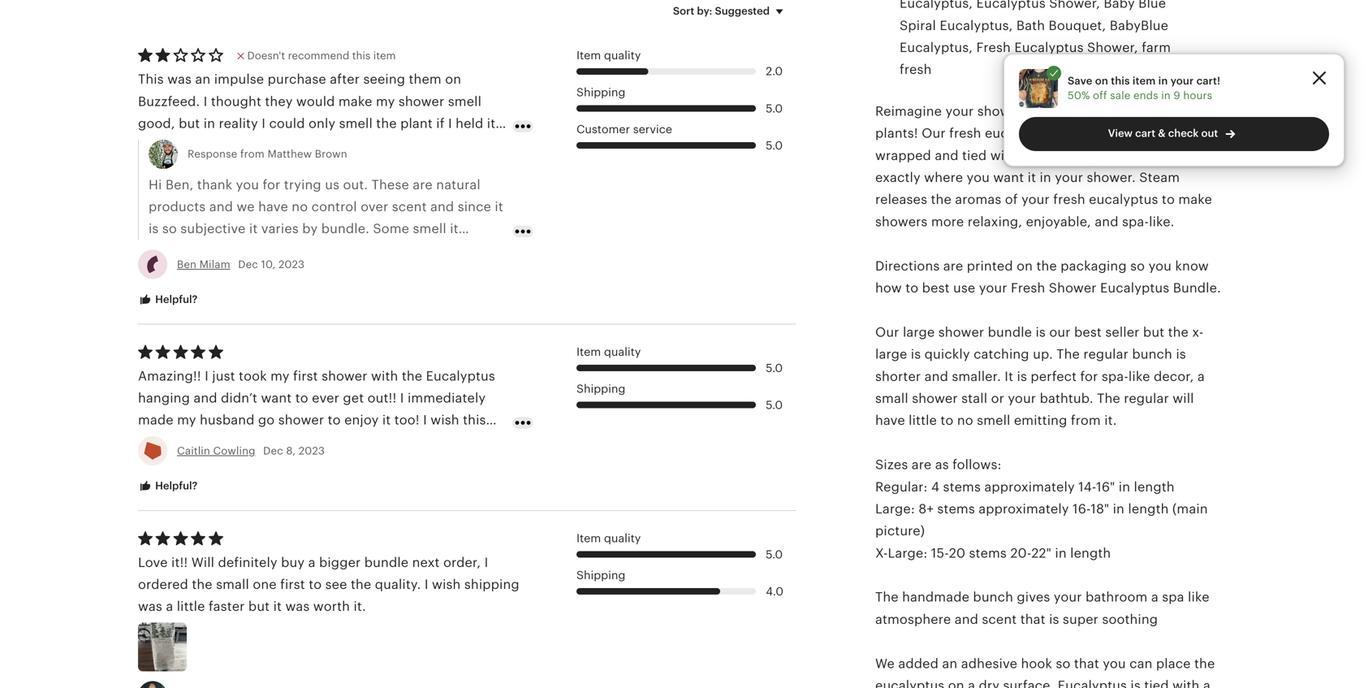 Task type: vqa. For each thing, say whether or not it's contained in the screenshot.
RETURNS & EXCHANGES ACCEPTED
no



Task type: describe. For each thing, give the bounding box(es) containing it.
get
[[343, 391, 364, 405]]

20
[[949, 546, 966, 560]]

a inside 'amazing!! i just took my first shower with the eucalyptus hanging and didn't want to ever get out!! i immediately made my husband go shower to enjoy it too! i wish this lasted forever! it's very fragrant and pretty, was a very relaxing vibe.'
[[439, 435, 447, 450]]

this for recommend
[[352, 49, 371, 62]]

it!!
[[171, 555, 188, 570]]

a right buy
[[308, 555, 316, 570]]

sizes
[[876, 457, 909, 472]]

caitlin cowling link
[[177, 445, 256, 457]]

1 horizontal spatial my
[[271, 369, 290, 383]]

is up up.
[[1036, 325, 1046, 339]]

i left just
[[205, 369, 209, 383]]

doesn't recommend this item
[[247, 49, 396, 62]]

your right reimagine
[[946, 104, 974, 119]]

is right it
[[1017, 369, 1028, 384]]

it inside reimagine your showers with our eucalyptus shower plants! our fresh eucalyptus shower bundle comes cut, wrapped and tied with a self adhesive hook to put exactly where you want it in your shower. steam releases the aromas of your fresh eucalyptus to make showers more relaxing, enjoyable, and spa-like.
[[1028, 170, 1037, 185]]

shorter
[[876, 369, 921, 384]]

fragrant
[[285, 435, 336, 450]]

reimagine your showers with our eucalyptus shower plants! our fresh eucalyptus shower bundle comes cut, wrapped and tied with a self adhesive hook to put exactly where you want it in your shower. steam releases the aromas of your fresh eucalyptus to make showers more relaxing, enjoyable, and spa-like.
[[876, 104, 1226, 229]]

with inside we added an adhesive hook so that you can place the eucalyptus on a dry surface. eucalyptus is tied with
[[1173, 678, 1200, 688]]

ever
[[312, 391, 340, 405]]

use
[[954, 281, 976, 295]]

it. inside 'love it!! will definitely buy a bigger bundle next order, i ordered the small one first to see the quality. i wish shipping was a little faster but it was worth it.'
[[354, 599, 366, 614]]

bunch inside the handmade bunch gives your bathroom a spa like atmosphere and scent that is super soothing
[[974, 590, 1014, 605]]

our inside the our large shower bundle is our best seller but the x- large is quickly catching up. the regular bunch is shorter and smaller. it is perfect for spa-like decor, a small shower stall or your bathtub. the regular will have little to no smell emitting from it.
[[876, 325, 900, 339]]

pretty,
[[367, 435, 408, 450]]

3 5.0 from the top
[[766, 361, 783, 374]]

dry
[[979, 678, 1000, 688]]

this for on
[[1111, 75, 1130, 87]]

made
[[138, 413, 174, 427]]

we
[[876, 656, 895, 671]]

just
[[212, 369, 235, 383]]

ordered
[[138, 577, 188, 592]]

it inside 'love it!! will definitely buy a bigger bundle next order, i ordered the small one first to see the quality. i wish shipping was a little faster but it was worth it.'
[[273, 599, 282, 614]]

1 vertical spatial approximately
[[979, 502, 1070, 516]]

want inside 'amazing!! i just took my first shower with the eucalyptus hanging and didn't want to ever get out!! i immediately made my husband go shower to enjoy it too! i wish this lasted forever! it's very fragrant and pretty, was a very relaxing vibe.'
[[261, 391, 292, 405]]

regular:
[[876, 479, 928, 494]]

bigger
[[319, 555, 361, 570]]

and inside the our large shower bundle is our best seller but the x- large is quickly catching up. the regular bunch is shorter and smaller. it is perfect for spa-like decor, a small shower stall or your bathtub. the regular will have little to no smell emitting from it.
[[925, 369, 949, 384]]

save on this item in your cart! 50% off sale ends in 9 hours
[[1068, 75, 1221, 102]]

but inside the our large shower bundle is our best seller but the x- large is quickly catching up. the regular bunch is shorter and smaller. it is perfect for spa-like decor, a small shower stall or your bathtub. the regular will have little to no smell emitting from it.
[[1144, 325, 1165, 339]]

hook inside reimagine your showers with our eucalyptus shower plants! our fresh eucalyptus shower bundle comes cut, wrapped and tied with a self adhesive hook to put exactly where you want it in your shower. steam releases the aromas of your fresh eucalyptus to make showers more relaxing, enjoyable, and spa-like.
[[1119, 148, 1150, 163]]

brown
[[315, 148, 347, 160]]

check
[[1169, 127, 1199, 139]]

i down 'next' on the bottom left
[[425, 577, 429, 592]]

to inside 'love it!! will definitely buy a bigger bundle next order, i ordered the small one first to see the quality. i wish shipping was a little faster but it was worth it.'
[[309, 577, 322, 592]]

so inside directions are printed on the packaging so you know how to best use your fresh shower eucalyptus bundle.
[[1131, 259, 1146, 273]]

bundle inside 'love it!! will definitely buy a bigger bundle next order, i ordered the small one first to see the quality. i wish shipping was a little faster but it was worth it.'
[[365, 555, 409, 570]]

immediately
[[408, 391, 486, 405]]

our inside reimagine your showers with our eucalyptus shower plants! our fresh eucalyptus shower bundle comes cut, wrapped and tied with a self adhesive hook to put exactly where you want it in your shower. steam releases the aromas of your fresh eucalyptus to make showers more relaxing, enjoyable, and spa-like.
[[922, 126, 946, 141]]

spa- inside the our large shower bundle is our best seller but the x- large is quickly catching up. the regular bunch is shorter and smaller. it is perfect for spa-like decor, a small shower stall or your bathtub. the regular will have little to no smell emitting from it.
[[1102, 369, 1129, 384]]

the inside the handmade bunch gives your bathroom a spa like atmosphere and scent that is super soothing
[[876, 590, 899, 605]]

your left shower.
[[1055, 170, 1084, 185]]

it. inside the our large shower bundle is our best seller but the x- large is quickly catching up. the regular bunch is shorter and smaller. it is perfect for spa-like decor, a small shower stall or your bathtub. the regular will have little to no smell emitting from it.
[[1105, 413, 1117, 428]]

best inside the our large shower bundle is our best seller but the x- large is quickly catching up. the regular bunch is shorter and smaller. it is perfect for spa-like decor, a small shower stall or your bathtub. the regular will have little to no smell emitting from it.
[[1075, 325, 1102, 339]]

soothing
[[1103, 612, 1159, 627]]

was inside 'amazing!! i just took my first shower with the eucalyptus hanging and didn't want to ever get out!! i immediately made my husband go shower to enjoy it too! i wish this lasted forever! it's very fragrant and pretty, was a very relaxing vibe.'
[[411, 435, 436, 450]]

0 vertical spatial length
[[1134, 479, 1175, 494]]

8,
[[286, 445, 296, 457]]

1 vertical spatial regular
[[1124, 391, 1170, 406]]

lasted
[[138, 435, 177, 450]]

1 horizontal spatial fresh
[[1054, 192, 1086, 207]]

like.
[[1150, 214, 1175, 229]]

on inside save on this item in your cart! 50% off sale ends in 9 hours
[[1096, 75, 1109, 87]]

1 vertical spatial length
[[1129, 502, 1169, 516]]

so inside we added an adhesive hook so that you can place the eucalyptus on a dry surface. eucalyptus is tied with
[[1056, 656, 1071, 671]]

bundle inside reimagine your showers with our eucalyptus shower plants! our fresh eucalyptus shower bundle comes cut, wrapped and tied with a self adhesive hook to put exactly where you want it in your shower. steam releases the aromas of your fresh eucalyptus to make showers more relaxing, enjoyable, and spa-like.
[[1108, 126, 1152, 141]]

scent
[[982, 612, 1017, 627]]

sort by: suggested button
[[661, 0, 802, 28]]

helpful? button for 2.0
[[126, 285, 210, 315]]

relaxing
[[138, 457, 189, 472]]

out!!
[[368, 391, 397, 405]]

ben milam link
[[177, 258, 230, 270]]

your inside save on this item in your cart! 50% off sale ends in 9 hours
[[1171, 75, 1194, 87]]

caitlin
[[177, 445, 210, 457]]

shower down 9
[[1162, 104, 1208, 119]]

and up where
[[935, 148, 959, 163]]

are for directions
[[944, 259, 964, 273]]

order,
[[444, 555, 481, 570]]

surface.
[[1004, 678, 1055, 688]]

2 very from the left
[[450, 435, 477, 450]]

0 vertical spatial approximately
[[985, 479, 1075, 494]]

emitting
[[1015, 413, 1068, 428]]

cowling
[[213, 445, 256, 457]]

shipping for caitlin cowling dec 8, 2023
[[577, 382, 626, 395]]

or
[[992, 391, 1005, 406]]

1 very from the left
[[254, 435, 281, 450]]

wrapped
[[876, 148, 932, 163]]

up.
[[1033, 347, 1054, 362]]

shower up fragrant
[[278, 413, 324, 427]]

self
[[1032, 148, 1055, 163]]

is up decor,
[[1177, 347, 1187, 362]]

first inside 'love it!! will definitely buy a bigger bundle next order, i ordered the small one first to see the quality. i wish shipping was a little faster but it was worth it.'
[[280, 577, 305, 592]]

caitlin cowling dec 8, 2023
[[177, 445, 325, 457]]

quality for caitlin cowling dec 8, 2023
[[604, 345, 641, 358]]

it
[[1005, 369, 1014, 384]]

3 shipping from the top
[[577, 569, 626, 582]]

our inside reimagine your showers with our eucalyptus shower plants! our fresh eucalyptus shower bundle comes cut, wrapped and tied with a self adhesive hook to put exactly where you want it in your shower. steam releases the aromas of your fresh eucalyptus to make showers more relaxing, enjoyable, and spa-like.
[[1065, 104, 1086, 119]]

is inside we added an adhesive hook so that you can place the eucalyptus on a dry surface. eucalyptus is tied with
[[1131, 678, 1141, 688]]

tied inside we added an adhesive hook so that you can place the eucalyptus on a dry surface. eucalyptus is tied with
[[1145, 678, 1169, 688]]

shower up no
[[912, 391, 958, 406]]

with up self at the right of the page
[[1034, 104, 1061, 119]]

50%
[[1068, 89, 1091, 102]]

a inside the handmade bunch gives your bathroom a spa like atmosphere and scent that is super soothing
[[1152, 590, 1159, 605]]

go
[[258, 413, 275, 427]]

a inside we added an adhesive hook so that you can place the eucalyptus on a dry surface. eucalyptus is tied with
[[968, 678, 976, 688]]

super
[[1063, 612, 1099, 627]]

ben milam dec 10, 2023
[[177, 258, 305, 270]]

adhesive inside we added an adhesive hook so that you can place the eucalyptus on a dry surface. eucalyptus is tied with
[[962, 656, 1018, 671]]

with left self at the right of the page
[[991, 148, 1018, 163]]

ends
[[1134, 89, 1159, 102]]

16-
[[1073, 502, 1091, 516]]

amazing!!
[[138, 369, 201, 383]]

quality.
[[375, 577, 421, 592]]

is up shorter
[[911, 347, 921, 362]]

bathtub.
[[1040, 391, 1094, 406]]

hanging
[[138, 391, 190, 405]]

0 vertical spatial the
[[1057, 347, 1080, 362]]

item for recommend
[[373, 49, 396, 62]]

a down ordered at left bottom
[[166, 599, 173, 614]]

3 quality from the top
[[604, 532, 641, 545]]

matthew
[[268, 148, 312, 160]]

item for caitlin cowling dec 8, 2023
[[577, 345, 601, 358]]

4
[[932, 479, 940, 494]]

best inside directions are printed on the packaging so you know how to best use your fresh shower eucalyptus bundle.
[[923, 281, 950, 295]]

place
[[1157, 656, 1191, 671]]

your inside the our large shower bundle is our best seller but the x- large is quickly catching up. the regular bunch is shorter and smaller. it is perfect for spa-like decor, a small shower stall or your bathtub. the regular will have little to no smell emitting from it.
[[1008, 391, 1037, 406]]

aromas
[[956, 192, 1002, 207]]

where
[[925, 170, 964, 185]]

put
[[1170, 148, 1191, 163]]

how
[[876, 281, 902, 295]]

service
[[633, 123, 673, 136]]

bundle.
[[1174, 281, 1222, 295]]

eucalyptus down sale
[[1089, 104, 1159, 119]]

your inside the handmade bunch gives your bathroom a spa like atmosphere and scent that is super soothing
[[1054, 590, 1083, 605]]

want inside reimagine your showers with our eucalyptus shower plants! our fresh eucalyptus shower bundle comes cut, wrapped and tied with a self adhesive hook to put exactly where you want it in your shower. steam releases the aromas of your fresh eucalyptus to make showers more relaxing, enjoyable, and spa-like.
[[994, 170, 1025, 185]]

and inside the handmade bunch gives your bathroom a spa like atmosphere and scent that is super soothing
[[955, 612, 979, 627]]

you for to
[[1149, 259, 1172, 273]]

2.0
[[766, 65, 783, 78]]

will
[[192, 555, 215, 570]]

a inside the our large shower bundle is our best seller but the x- large is quickly catching up. the regular bunch is shorter and smaller. it is perfect for spa-like decor, a small shower stall or your bathtub. the regular will have little to no smell emitting from it.
[[1198, 369, 1205, 384]]

cut,
[[1201, 126, 1226, 141]]

0 vertical spatial large
[[903, 325, 935, 339]]

view cart & check out
[[1109, 127, 1219, 139]]

i right out!!
[[400, 391, 404, 405]]

gives
[[1017, 590, 1051, 605]]

18"
[[1091, 502, 1110, 516]]

1 horizontal spatial was
[[286, 599, 310, 614]]

suggested
[[715, 5, 770, 17]]

10,
[[261, 258, 276, 270]]

view
[[1109, 127, 1133, 139]]

x-
[[876, 546, 888, 560]]

1 vertical spatial stems
[[938, 502, 976, 516]]

the inside the our large shower bundle is our best seller but the x- large is quickly catching up. the regular bunch is shorter and smaller. it is perfect for spa-like decor, a small shower stall or your bathtub. the regular will have little to no smell emitting from it.
[[1169, 325, 1189, 339]]

shower up 'quickly'
[[939, 325, 985, 339]]

eucalyptus inside we added an adhesive hook so that you can place the eucalyptus on a dry surface. eucalyptus is tied with
[[876, 678, 945, 688]]

more
[[932, 214, 965, 229]]

this inside 'amazing!! i just took my first shower with the eucalyptus hanging and didn't want to ever get out!! i immediately made my husband go shower to enjoy it too! i wish this lasted forever! it's very fragrant and pretty, was a very relaxing vibe.'
[[463, 413, 486, 427]]

know
[[1176, 259, 1209, 273]]

that inside the handmade bunch gives your bathroom a spa like atmosphere and scent that is super soothing
[[1021, 612, 1046, 627]]

to inside the our large shower bundle is our best seller but the x- large is quickly catching up. the regular bunch is shorter and smaller. it is perfect for spa-like decor, a small shower stall or your bathtub. the regular will have little to no smell emitting from it.
[[941, 413, 954, 428]]

quality for ben milam dec 10, 2023
[[604, 49, 641, 62]]

buy
[[281, 555, 305, 570]]

to up "like." at the top of the page
[[1162, 192, 1175, 207]]

1 vertical spatial my
[[177, 413, 196, 427]]

0 horizontal spatial fresh
[[950, 126, 982, 141]]

from inside the our large shower bundle is our best seller but the x- large is quickly catching up. the regular bunch is shorter and smaller. it is perfect for spa-like decor, a small shower stall or your bathtub. the regular will have little to no smell emitting from it.
[[1071, 413, 1101, 428]]

reimagine
[[876, 104, 942, 119]]

and down just
[[194, 391, 217, 405]]

item for ben milam dec 10, 2023
[[577, 49, 601, 62]]

definitely
[[218, 555, 278, 570]]

and down shower.
[[1095, 214, 1119, 229]]

sort
[[673, 5, 695, 17]]

22"
[[1032, 546, 1052, 560]]

14-
[[1079, 479, 1097, 494]]

15-
[[932, 546, 949, 560]]

response from matthew brown
[[188, 148, 347, 160]]

0 horizontal spatial was
[[138, 599, 162, 614]]

the inside we added an adhesive hook so that you can place the eucalyptus on a dry surface. eucalyptus is tied with
[[1195, 656, 1216, 671]]

2 vertical spatial length
[[1071, 546, 1112, 560]]

in inside reimagine your showers with our eucalyptus shower plants! our fresh eucalyptus shower bundle comes cut, wrapped and tied with a self adhesive hook to put exactly where you want it in your shower. steam releases the aromas of your fresh eucalyptus to make showers more relaxing, enjoyable, and spa-like.
[[1040, 170, 1052, 185]]

small inside 'love it!! will definitely buy a bigger bundle next order, i ordered the small one first to see the quality. i wish shipping was a little faster but it was worth it.'
[[216, 577, 249, 592]]

5 5.0 from the top
[[766, 548, 783, 561]]

0 vertical spatial showers
[[978, 104, 1030, 119]]

view details of this review photo by enrica machado image
[[138, 623, 187, 671]]

smell
[[977, 413, 1011, 428]]

first inside 'amazing!! i just took my first shower with the eucalyptus hanging and didn't want to ever get out!! i immediately made my husband go shower to enjoy it too! i wish this lasted forever! it's very fragrant and pretty, was a very relaxing vibe.'
[[293, 369, 318, 383]]



Task type: locate. For each thing, give the bounding box(es) containing it.
0 vertical spatial bundle
[[1108, 126, 1152, 141]]

you inside we added an adhesive hook so that you can place the eucalyptus on a dry surface. eucalyptus is tied with
[[1103, 656, 1126, 671]]

bundle
[[1108, 126, 1152, 141], [988, 325, 1033, 339], [365, 555, 409, 570]]

dec for 2.0
[[238, 258, 258, 270]]

are for sizes
[[912, 457, 932, 472]]

on
[[1096, 75, 1109, 87], [1017, 259, 1033, 273], [949, 678, 965, 688]]

1 vertical spatial eucalyptus
[[426, 369, 495, 383]]

on down an
[[949, 678, 965, 688]]

0 horizontal spatial are
[[912, 457, 932, 472]]

perfect
[[1031, 369, 1077, 384]]

length up (main
[[1134, 479, 1175, 494]]

can
[[1130, 656, 1153, 671]]

0 horizontal spatial tied
[[963, 148, 987, 163]]

customer
[[577, 123, 630, 136]]

item inside save on this item in your cart! 50% off sale ends in 9 hours
[[1133, 75, 1156, 87]]

1 horizontal spatial from
[[1071, 413, 1101, 428]]

1 helpful? button from the top
[[126, 285, 210, 315]]

0 vertical spatial our
[[922, 126, 946, 141]]

is inside the handmade bunch gives your bathroom a spa like atmosphere and scent that is super soothing
[[1050, 612, 1060, 627]]

are
[[944, 259, 964, 273], [912, 457, 932, 472]]

doesn't
[[247, 49, 285, 62]]

1 horizontal spatial it.
[[1105, 413, 1117, 428]]

0 vertical spatial it
[[1028, 170, 1037, 185]]

0 vertical spatial large:
[[876, 502, 915, 516]]

item for on
[[1133, 75, 1156, 87]]

the up immediately
[[402, 369, 423, 383]]

1 helpful? from the top
[[153, 293, 198, 305]]

1 horizontal spatial want
[[994, 170, 1025, 185]]

helpful? button down ben
[[126, 285, 210, 315]]

you inside reimagine your showers with our eucalyptus shower plants! our fresh eucalyptus shower bundle comes cut, wrapped and tied with a self adhesive hook to put exactly where you want it in your shower. steam releases the aromas of your fresh eucalyptus to make showers more relaxing, enjoyable, and spa-like.
[[967, 170, 990, 185]]

2 item from the top
[[577, 345, 601, 358]]

want
[[994, 170, 1025, 185], [261, 391, 292, 405]]

0 vertical spatial quality
[[604, 49, 641, 62]]

little inside 'love it!! will definitely buy a bigger bundle next order, i ordered the small one first to see the quality. i wish shipping was a little faster but it was worth it.'
[[177, 599, 205, 614]]

our down reimagine
[[922, 126, 946, 141]]

to down directions
[[906, 281, 919, 295]]

to inside directions are printed on the packaging so you know how to best use your fresh shower eucalyptus bundle.
[[906, 281, 919, 295]]

small
[[876, 391, 909, 406], [216, 577, 249, 592]]

2 horizontal spatial the
[[1098, 391, 1121, 406]]

tied inside reimagine your showers with our eucalyptus shower plants! our fresh eucalyptus shower bundle comes cut, wrapped and tied with a self adhesive hook to put exactly where you want it in your shower. steam releases the aromas of your fresh eucalyptus to make showers more relaxing, enjoyable, and spa-like.
[[963, 148, 987, 163]]

0 vertical spatial item
[[373, 49, 396, 62]]

eucalyptus inside 'amazing!! i just took my first shower with the eucalyptus hanging and didn't want to ever get out!! i immediately made my husband go shower to enjoy it too! i wish this lasted forever! it's very fragrant and pretty, was a very relaxing vibe.'
[[426, 369, 495, 383]]

1 5.0 from the top
[[766, 102, 783, 115]]

1 vertical spatial item
[[1133, 75, 1156, 87]]

4.0
[[766, 585, 784, 598]]

to left no
[[941, 413, 954, 428]]

1 vertical spatial small
[[216, 577, 249, 592]]

with up out!!
[[371, 369, 398, 383]]

2 vertical spatial bundle
[[365, 555, 409, 570]]

to left ever
[[295, 391, 309, 405]]

ben
[[177, 258, 197, 270]]

eucalyptus inside directions are printed on the packaging so you know how to best use your fresh shower eucalyptus bundle.
[[1101, 281, 1170, 295]]

large:
[[876, 502, 915, 516], [888, 546, 928, 560]]

the up fresh
[[1037, 259, 1058, 273]]

2 vertical spatial item quality
[[577, 532, 641, 545]]

shower
[[1049, 281, 1097, 295]]

added
[[899, 656, 939, 671]]

2 shipping from the top
[[577, 382, 626, 395]]

(main
[[1173, 502, 1209, 516]]

2 horizontal spatial bundle
[[1108, 126, 1152, 141]]

0 horizontal spatial bundle
[[365, 555, 409, 570]]

2 helpful? from the top
[[153, 480, 198, 492]]

a down immediately
[[439, 435, 447, 450]]

spa- inside reimagine your showers with our eucalyptus shower plants! our fresh eucalyptus shower bundle comes cut, wrapped and tied with a self adhesive hook to put exactly where you want it in your shower. steam releases the aromas of your fresh eucalyptus to make showers more relaxing, enjoyable, and spa-like.
[[1123, 214, 1150, 229]]

0 vertical spatial regular
[[1084, 347, 1129, 362]]

stems right 4
[[944, 479, 981, 494]]

1 horizontal spatial our
[[922, 126, 946, 141]]

and
[[935, 148, 959, 163], [1095, 214, 1119, 229], [925, 369, 949, 384], [194, 391, 217, 405], [339, 435, 363, 450], [955, 612, 979, 627]]

1 quality from the top
[[604, 49, 641, 62]]

2023 for 5.0
[[299, 445, 325, 457]]

you inside directions are printed on the packaging so you know how to best use your fresh shower eucalyptus bundle.
[[1149, 259, 1172, 273]]

with down place
[[1173, 678, 1200, 688]]

save
[[1068, 75, 1093, 87]]

my right took
[[271, 369, 290, 383]]

adhesive
[[1059, 148, 1115, 163], [962, 656, 1018, 671]]

2023 right 8,
[[299, 445, 325, 457]]

helpful? down ben
[[153, 293, 198, 305]]

1 vertical spatial adhesive
[[962, 656, 1018, 671]]

decor,
[[1154, 369, 1195, 384]]

you up aromas
[[967, 170, 990, 185]]

milam
[[200, 258, 230, 270]]

dec left 8,
[[263, 445, 283, 457]]

like right spa
[[1188, 590, 1210, 605]]

eucalyptus up self at the right of the page
[[985, 126, 1055, 141]]

spa
[[1163, 590, 1185, 605]]

like inside the handmade bunch gives your bathroom a spa like atmosphere and scent that is super soothing
[[1188, 590, 1210, 605]]

very
[[254, 435, 281, 450], [450, 435, 477, 450]]

1 horizontal spatial item
[[1133, 75, 1156, 87]]

dec left 10,
[[238, 258, 258, 270]]

1 item from the top
[[577, 49, 601, 62]]

it inside 'amazing!! i just took my first shower with the eucalyptus hanging and didn't want to ever get out!! i immediately made my husband go shower to enjoy it too! i wish this lasted forever! it's very fragrant and pretty, was a very relaxing vibe.'
[[382, 413, 391, 427]]

your inside directions are printed on the packaging so you know how to best use your fresh shower eucalyptus bundle.
[[980, 281, 1008, 295]]

will
[[1173, 391, 1195, 406]]

stall
[[962, 391, 988, 406]]

helpful? for 2.0
[[153, 293, 198, 305]]

1 horizontal spatial it
[[382, 413, 391, 427]]

1 vertical spatial large:
[[888, 546, 928, 560]]

regular down decor,
[[1124, 391, 1170, 406]]

a inside reimagine your showers with our eucalyptus shower plants! our fresh eucalyptus shower bundle comes cut, wrapped and tied with a self adhesive hook to put exactly where you want it in your shower. steam releases the aromas of your fresh eucalyptus to make showers more relaxing, enjoyable, and spa-like.
[[1022, 148, 1029, 163]]

0 vertical spatial from
[[240, 148, 265, 160]]

first down buy
[[280, 577, 305, 592]]

0 horizontal spatial want
[[261, 391, 292, 405]]

item up ends
[[1133, 75, 1156, 87]]

1 vertical spatial shipping
[[577, 382, 626, 395]]

love it!! will definitely buy a bigger bundle next order, i ordered the small one first to see the quality. i wish shipping was a little faster but it was worth it.
[[138, 555, 520, 614]]

1 horizontal spatial this
[[463, 413, 486, 427]]

wish inside 'amazing!! i just took my first shower with the eucalyptus hanging and didn't want to ever get out!! i immediately made my husband go shower to enjoy it too! i wish this lasted forever! it's very fragrant and pretty, was a very relaxing vibe.'
[[431, 413, 460, 427]]

2 5.0 from the top
[[766, 139, 783, 152]]

want up go
[[261, 391, 292, 405]]

it down self at the right of the page
[[1028, 170, 1037, 185]]

1 vertical spatial this
[[1111, 75, 1130, 87]]

1 vertical spatial quality
[[604, 345, 641, 358]]

shower
[[1162, 104, 1208, 119], [1058, 126, 1104, 141], [939, 325, 985, 339], [322, 369, 368, 383], [912, 391, 958, 406], [278, 413, 324, 427]]

dec
[[238, 258, 258, 270], [263, 445, 283, 457]]

length
[[1134, 479, 1175, 494], [1129, 502, 1169, 516], [1071, 546, 1112, 560]]

2 vertical spatial eucalyptus
[[1058, 678, 1128, 688]]

1 horizontal spatial showers
[[978, 104, 1030, 119]]

1 vertical spatial our
[[876, 325, 900, 339]]

customer service
[[577, 123, 673, 136]]

1 vertical spatial showers
[[876, 214, 928, 229]]

hook up surface.
[[1022, 656, 1053, 671]]

0 horizontal spatial so
[[1056, 656, 1071, 671]]

didn't
[[221, 391, 258, 405]]

2 vertical spatial item
[[577, 532, 601, 545]]

0 vertical spatial so
[[1131, 259, 1146, 273]]

helpful? button for 5.0
[[126, 471, 210, 501]]

wish
[[431, 413, 460, 427], [432, 577, 461, 592]]

1 vertical spatial spa-
[[1102, 369, 1129, 384]]

are inside sizes are as follows: regular: 4 stems approximately 14-16" in length large: 8+ stems approximately 16-18" in length (main picture) x-large: 15-20 stems 20-22" in length
[[912, 457, 932, 472]]

1 vertical spatial hook
[[1022, 656, 1053, 671]]

0 vertical spatial my
[[271, 369, 290, 383]]

length down the 16-
[[1071, 546, 1112, 560]]

1 horizontal spatial dec
[[263, 445, 283, 457]]

seller
[[1106, 325, 1140, 339]]

so down super at the bottom right of the page
[[1056, 656, 1071, 671]]

hook inside we added an adhesive hook so that you can place the eucalyptus on a dry surface. eucalyptus is tied with
[[1022, 656, 1053, 671]]

0 horizontal spatial very
[[254, 435, 281, 450]]

0 vertical spatial spa-
[[1123, 214, 1150, 229]]

i right the "too!"
[[423, 413, 427, 427]]

a left spa
[[1152, 590, 1159, 605]]

2 helpful? button from the top
[[126, 471, 210, 501]]

1 vertical spatial it
[[382, 413, 391, 427]]

x-
[[1193, 325, 1204, 339]]

0 vertical spatial dec
[[238, 258, 258, 270]]

our inside the our large shower bundle is our best seller but the x- large is quickly catching up. the regular bunch is shorter and smaller. it is perfect for spa-like decor, a small shower stall or your bathtub. the regular will have little to no smell emitting from it.
[[1050, 325, 1071, 339]]

&
[[1159, 127, 1166, 139]]

9
[[1174, 89, 1181, 102]]

sizes are as follows: regular: 4 stems approximately 14-16" in length large: 8+ stems approximately 16-18" in length (main picture) x-large: 15-20 stems 20-22" in length
[[876, 457, 1209, 560]]

eucalyptus for directions are printed on the packaging so you know how to best use your fresh shower eucalyptus bundle.
[[1101, 281, 1170, 295]]

eucalyptus down added
[[876, 678, 945, 688]]

little
[[909, 413, 937, 428], [177, 599, 205, 614]]

and down 'quickly'
[[925, 369, 949, 384]]

a left self at the right of the page
[[1022, 148, 1029, 163]]

the down will
[[192, 577, 213, 592]]

0 horizontal spatial item
[[373, 49, 396, 62]]

that inside we added an adhesive hook so that you can place the eucalyptus on a dry surface. eucalyptus is tied with
[[1075, 656, 1100, 671]]

handmade
[[903, 590, 970, 605]]

to down ever
[[328, 413, 341, 427]]

next
[[412, 555, 440, 570]]

3 item quality from the top
[[577, 532, 641, 545]]

helpful? for 5.0
[[153, 480, 198, 492]]

make
[[1179, 192, 1213, 207]]

1 vertical spatial that
[[1075, 656, 1100, 671]]

and down enjoy
[[339, 435, 363, 450]]

approximately
[[985, 479, 1075, 494], [979, 502, 1070, 516]]

1 item quality from the top
[[577, 49, 641, 62]]

1 vertical spatial so
[[1056, 656, 1071, 671]]

0 horizontal spatial like
[[1129, 369, 1151, 384]]

1 vertical spatial bundle
[[988, 325, 1033, 339]]

was down the "too!"
[[411, 435, 436, 450]]

0 vertical spatial 2023
[[279, 258, 305, 270]]

1 vertical spatial helpful? button
[[126, 471, 210, 501]]

0 vertical spatial bunch
[[1133, 347, 1173, 362]]

bathroom
[[1086, 590, 1148, 605]]

0 horizontal spatial this
[[352, 49, 371, 62]]

item
[[373, 49, 396, 62], [1133, 75, 1156, 87]]

to left put
[[1153, 148, 1166, 163]]

on up off
[[1096, 75, 1109, 87]]

comes
[[1156, 126, 1198, 141]]

item right recommend
[[373, 49, 396, 62]]

1 vertical spatial our
[[1050, 325, 1071, 339]]

2023 for 2.0
[[279, 258, 305, 270]]

0 horizontal spatial on
[[949, 678, 965, 688]]

2 horizontal spatial was
[[411, 435, 436, 450]]

of
[[1006, 192, 1018, 207]]

bundle left "&"
[[1108, 126, 1152, 141]]

0 horizontal spatial hook
[[1022, 656, 1053, 671]]

adhesive inside reimagine your showers with our eucalyptus shower plants! our fresh eucalyptus shower bundle comes cut, wrapped and tied with a self adhesive hook to put exactly where you want it in your shower. steam releases the aromas of your fresh eucalyptus to make showers more relaxing, enjoyable, and spa-like.
[[1059, 148, 1115, 163]]

best left use
[[923, 281, 950, 295]]

1 shipping from the top
[[577, 86, 626, 99]]

are up use
[[944, 259, 964, 273]]

0 vertical spatial our
[[1065, 104, 1086, 119]]

0 vertical spatial first
[[293, 369, 318, 383]]

cart
[[1136, 127, 1156, 139]]

2 horizontal spatial you
[[1149, 259, 1172, 273]]

1 vertical spatial fresh
[[1054, 192, 1086, 207]]

on inside directions are printed on the packaging so you know how to best use your fresh shower eucalyptus bundle.
[[1017, 259, 1033, 273]]

sort by: suggested
[[673, 5, 770, 17]]

first up ever
[[293, 369, 318, 383]]

was left worth
[[286, 599, 310, 614]]

1 vertical spatial you
[[1149, 259, 1172, 273]]

0 vertical spatial this
[[352, 49, 371, 62]]

1 vertical spatial large
[[876, 347, 908, 362]]

0 horizontal spatial best
[[923, 281, 950, 295]]

small inside the our large shower bundle is our best seller but the x- large is quickly catching up. the regular bunch is shorter and smaller. it is perfect for spa-like decor, a small shower stall or your bathtub. the regular will have little to no smell emitting from it.
[[876, 391, 909, 406]]

shower down 50%
[[1058, 126, 1104, 141]]

steam
[[1140, 170, 1180, 185]]

the inside 'amazing!! i just took my first shower with the eucalyptus hanging and didn't want to ever get out!! i immediately made my husband go shower to enjoy it too! i wish this lasted forever! it's very fragrant and pretty, was a very relaxing vibe.'
[[402, 369, 423, 383]]

so right packaging
[[1131, 259, 1146, 273]]

we added an adhesive hook so that you can place the eucalyptus on a dry surface. eucalyptus is tied with 
[[876, 656, 1216, 688]]

0 vertical spatial helpful? button
[[126, 285, 210, 315]]

the inside directions are printed on the packaging so you know how to best use your fresh shower eucalyptus bundle.
[[1037, 259, 1058, 273]]

0 horizontal spatial small
[[216, 577, 249, 592]]

are inside directions are printed on the packaging so you know how to best use your fresh shower eucalyptus bundle.
[[944, 259, 964, 273]]

relaxing,
[[968, 214, 1023, 229]]

0 horizontal spatial bunch
[[974, 590, 1014, 605]]

follows:
[[953, 457, 1002, 472]]

releases
[[876, 192, 928, 207]]

wish down immediately
[[431, 413, 460, 427]]

large up shorter
[[876, 347, 908, 362]]

tied up where
[[963, 148, 987, 163]]

but inside 'love it!! will definitely buy a bigger bundle next order, i ordered the small one first to see the quality. i wish shipping was a little faster but it was worth it.'
[[249, 599, 270, 614]]

cart!
[[1197, 75, 1221, 87]]

fresh
[[1011, 281, 1046, 295]]

wish down order,
[[432, 577, 461, 592]]

on up fresh
[[1017, 259, 1033, 273]]

see
[[325, 577, 347, 592]]

0 vertical spatial that
[[1021, 612, 1046, 627]]

approximately up 20-
[[979, 502, 1070, 516]]

best left seller
[[1075, 325, 1102, 339]]

bundle inside the our large shower bundle is our best seller but the x- large is quickly catching up. the regular bunch is shorter and smaller. it is perfect for spa-like decor, a small shower stall or your bathtub. the regular will have little to no smell emitting from it.
[[988, 325, 1033, 339]]

0 vertical spatial are
[[944, 259, 964, 273]]

you
[[967, 170, 990, 185], [1149, 259, 1172, 273], [1103, 656, 1126, 671]]

it. up 16"
[[1105, 413, 1117, 428]]

item quality for caitlin cowling dec 8, 2023
[[577, 345, 641, 358]]

regular down seller
[[1084, 347, 1129, 362]]

eucalyptus down shower.
[[1090, 192, 1159, 207]]

1 vertical spatial tied
[[1145, 678, 1169, 688]]

from left matthew
[[240, 148, 265, 160]]

little right have
[[909, 413, 937, 428]]

the right see
[[351, 577, 372, 592]]

0 vertical spatial want
[[994, 170, 1025, 185]]

helpful? down relaxing
[[153, 480, 198, 492]]

a right decor,
[[1198, 369, 1205, 384]]

bunch inside the our large shower bundle is our best seller but the x- large is quickly catching up. the regular bunch is shorter and smaller. it is perfect for spa-like decor, a small shower stall or your bathtub. the regular will have little to no smell emitting from it.
[[1133, 347, 1173, 362]]

like
[[1129, 369, 1151, 384], [1188, 590, 1210, 605]]

your down the printed
[[980, 281, 1008, 295]]

atmosphere
[[876, 612, 952, 627]]

this inside save on this item in your cart! 50% off sale ends in 9 hours
[[1111, 75, 1130, 87]]

item quality for ben milam dec 10, 2023
[[577, 49, 641, 62]]

the up atmosphere
[[876, 590, 899, 605]]

our up up.
[[1050, 325, 1071, 339]]

3 item from the top
[[577, 532, 601, 545]]

like inside the our large shower bundle is our best seller but the x- large is quickly catching up. the regular bunch is shorter and smaller. it is perfect for spa-like decor, a small shower stall or your bathtub. the regular will have little to no smell emitting from it.
[[1129, 369, 1151, 384]]

this right recommend
[[352, 49, 371, 62]]

you left the can at the bottom of page
[[1103, 656, 1126, 671]]

2023 right 10,
[[279, 258, 305, 270]]

little down ordered at left bottom
[[177, 599, 205, 614]]

fresh up enjoyable,
[[1054, 192, 1086, 207]]

0 vertical spatial wish
[[431, 413, 460, 427]]

to
[[1153, 148, 1166, 163], [1162, 192, 1175, 207], [906, 281, 919, 295], [295, 391, 309, 405], [328, 413, 341, 427], [941, 413, 954, 428], [309, 577, 322, 592]]

2 vertical spatial this
[[463, 413, 486, 427]]

0 vertical spatial stems
[[944, 479, 981, 494]]

i up "shipping"
[[485, 555, 489, 570]]

exactly
[[876, 170, 921, 185]]

hours
[[1184, 89, 1213, 102]]

the inside reimagine your showers with our eucalyptus shower plants! our fresh eucalyptus shower bundle comes cut, wrapped and tied with a self adhesive hook to put exactly where you want it in your shower. steam releases the aromas of your fresh eucalyptus to make showers more relaxing, enjoyable, and spa-like.
[[931, 192, 952, 207]]

with inside 'amazing!! i just took my first shower with the eucalyptus hanging and didn't want to ever get out!! i immediately made my husband go shower to enjoy it too! i wish this lasted forever! it's very fragrant and pretty, was a very relaxing vibe.'
[[371, 369, 398, 383]]

1 vertical spatial but
[[249, 599, 270, 614]]

0 vertical spatial but
[[1144, 325, 1165, 339]]

very down go
[[254, 435, 281, 450]]

the right up.
[[1057, 347, 1080, 362]]

shipping
[[465, 577, 520, 592]]

adhesive up dry
[[962, 656, 1018, 671]]

it
[[1028, 170, 1037, 185], [382, 413, 391, 427], [273, 599, 282, 614]]

our
[[1065, 104, 1086, 119], [1050, 325, 1071, 339]]

eucalyptus for we added an adhesive hook so that you can place the eucalyptus on a dry surface. eucalyptus is tied with 
[[1058, 678, 1128, 688]]

2 vertical spatial it
[[273, 599, 282, 614]]

regular
[[1084, 347, 1129, 362], [1124, 391, 1170, 406]]

the down for
[[1098, 391, 1121, 406]]

dec for 5.0
[[263, 445, 283, 457]]

1 vertical spatial are
[[912, 457, 932, 472]]

forever!
[[180, 435, 229, 450]]

0 vertical spatial best
[[923, 281, 950, 295]]

view cart & check out link
[[1020, 117, 1330, 151]]

tied
[[963, 148, 987, 163], [1145, 678, 1169, 688]]

from down bathtub.
[[1071, 413, 1101, 428]]

1 vertical spatial the
[[1098, 391, 1121, 406]]

8+
[[919, 502, 934, 516]]

0 horizontal spatial showers
[[876, 214, 928, 229]]

shower up get
[[322, 369, 368, 383]]

picture)
[[876, 524, 925, 538]]

catching
[[974, 347, 1030, 362]]

little inside the our large shower bundle is our best seller but the x- large is quickly catching up. the regular bunch is shorter and smaller. it is perfect for spa-like decor, a small shower stall or your bathtub. the regular will have little to no smell emitting from it.
[[909, 413, 937, 428]]

bunch up decor,
[[1133, 347, 1173, 362]]

by:
[[697, 5, 713, 17]]

20-
[[1011, 546, 1032, 560]]

wish inside 'love it!! will definitely buy a bigger bundle next order, i ordered the small one first to see the quality. i wish shipping was a little faster but it was worth it.'
[[432, 577, 461, 592]]

you for the
[[1103, 656, 1126, 671]]

like left decor,
[[1129, 369, 1151, 384]]

your right the or
[[1008, 391, 1037, 406]]

2 vertical spatial stems
[[970, 546, 1007, 560]]

2 item quality from the top
[[577, 345, 641, 358]]

0 horizontal spatial it
[[273, 599, 282, 614]]

the handmade bunch gives your bathroom a spa like atmosphere and scent that is super soothing
[[876, 590, 1210, 627]]

1 vertical spatial like
[[1188, 590, 1210, 605]]

it's
[[233, 435, 250, 450]]

this down immediately
[[463, 413, 486, 427]]

1 vertical spatial first
[[280, 577, 305, 592]]

your right of
[[1022, 192, 1050, 207]]

adhesive up shower.
[[1059, 148, 1115, 163]]

spa- right for
[[1102, 369, 1129, 384]]

shipping for ben milam dec 10, 2023
[[577, 86, 626, 99]]

on inside we added an adhesive hook so that you can place the eucalyptus on a dry surface. eucalyptus is tied with
[[949, 678, 965, 688]]

1 vertical spatial wish
[[432, 577, 461, 592]]

a left dry
[[968, 678, 976, 688]]

the right place
[[1195, 656, 1216, 671]]

tied down the can at the bottom of page
[[1145, 678, 1169, 688]]

you left know
[[1149, 259, 1172, 273]]

1 horizontal spatial like
[[1188, 590, 1210, 605]]

0 vertical spatial shipping
[[577, 86, 626, 99]]

4 5.0 from the top
[[766, 398, 783, 411]]

2 quality from the top
[[604, 345, 641, 358]]

eucalyptus inside we added an adhesive hook so that you can place the eucalyptus on a dry surface. eucalyptus is tied with
[[1058, 678, 1128, 688]]



